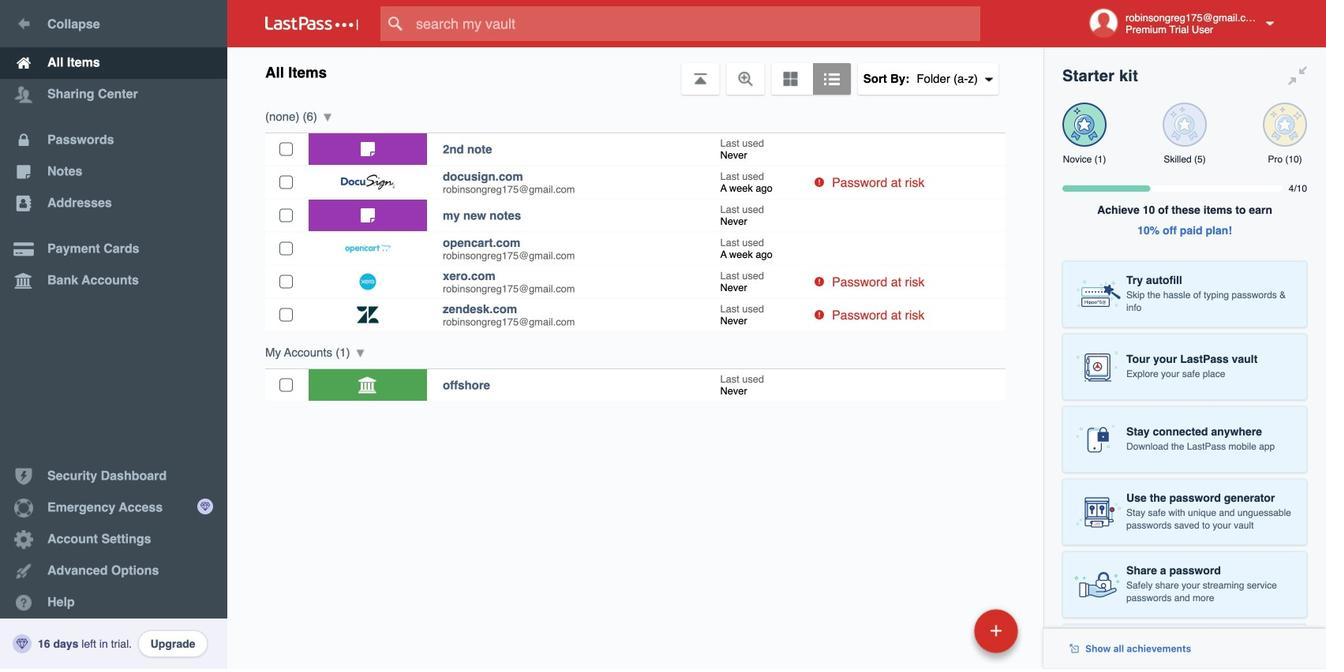 Task type: vqa. For each thing, say whether or not it's contained in the screenshot.
the New item ICON
no



Task type: locate. For each thing, give the bounding box(es) containing it.
new item navigation
[[866, 605, 1028, 670]]

main navigation navigation
[[0, 0, 227, 670]]

Search search field
[[381, 6, 1011, 41]]



Task type: describe. For each thing, give the bounding box(es) containing it.
vault options navigation
[[227, 47, 1044, 95]]

lastpass image
[[265, 17, 358, 31]]

search my vault text field
[[381, 6, 1011, 41]]

new item element
[[866, 609, 1024, 654]]



